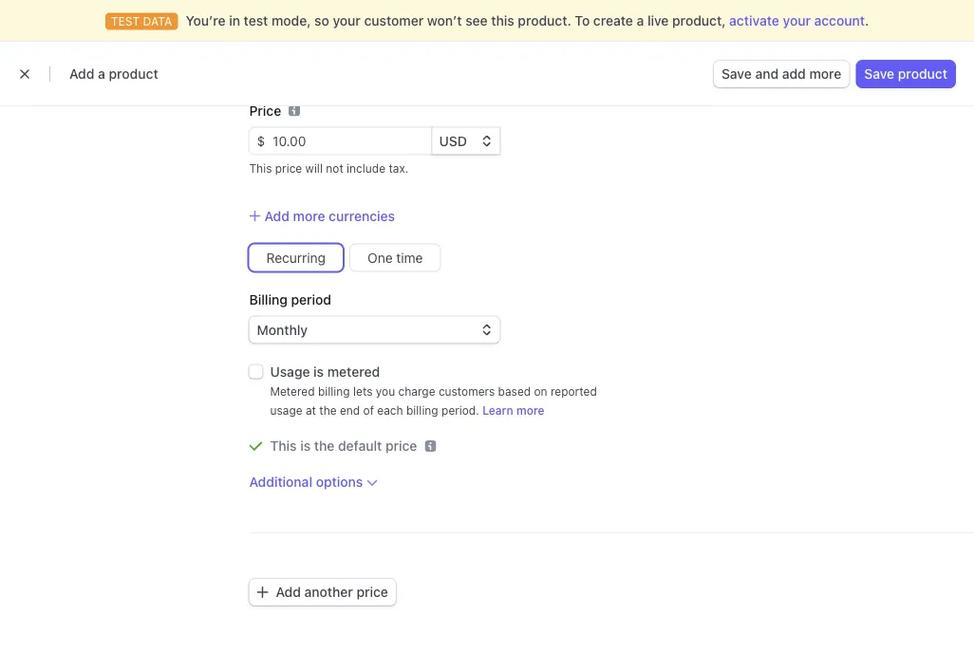 Task type: describe. For each thing, give the bounding box(es) containing it.
add more currencies
[[264, 208, 395, 224]]

subtotal
[[782, 33, 827, 47]]

.
[[865, 13, 869, 28]]

save product button
[[857, 61, 955, 87]]

1 vertical spatial the
[[314, 438, 335, 454]]

1 horizontal spatial a
[[637, 13, 644, 28]]

additional options button
[[249, 473, 378, 492]]

0 vertical spatial in
[[229, 13, 240, 28]]

more for add more currencies
[[293, 208, 325, 224]]

save product
[[864, 66, 948, 82]]

1 your from the left
[[333, 13, 361, 28]]

billing period
[[249, 292, 331, 307]]

data
[[495, 59, 521, 70]]

metered billing lets you charge customers based on reported usage at the end of each billing period.
[[270, 385, 597, 417]]

usage
[[270, 364, 310, 379]]

2 horizontal spatial more
[[809, 66, 842, 82]]

atlas account
[[53, 20, 142, 36]]

mode
[[684, 20, 720, 36]]

reported
[[551, 385, 597, 398]]

additional options
[[249, 474, 363, 490]]

learn
[[482, 404, 513, 417]]

end
[[340, 404, 360, 417]]

$
[[257, 133, 265, 149]]

usd
[[439, 133, 467, 149]]

developers
[[559, 20, 631, 36]]

lets
[[353, 385, 373, 398]]

recurring
[[266, 250, 326, 265]]

test
[[467, 59, 492, 70]]

this is the default price
[[270, 438, 417, 454]]

save for save product
[[864, 66, 895, 82]]

product inside button
[[898, 66, 948, 82]]

0 horizontal spatial billing
[[318, 385, 350, 398]]

total
[[782, 67, 808, 80]]

mode,
[[271, 13, 311, 28]]

tax.
[[389, 162, 409, 175]]

period
[[291, 292, 331, 307]]

add for add more currencies
[[264, 208, 290, 224]]

this
[[491, 13, 514, 28]]

the inside metered billing lets you charge customers based on reported usage at the end of each billing period.
[[319, 404, 337, 417]]

tax
[[782, 49, 802, 62]]

price down the each
[[385, 438, 417, 454]]

2 your from the left
[[783, 13, 811, 28]]

add
[[782, 66, 806, 82]]

$ button
[[249, 128, 265, 154]]

1 horizontal spatial in
[[320, 30, 331, 46]]

billing
[[249, 292, 287, 307]]

usd button
[[432, 128, 500, 154]]

activate
[[729, 13, 779, 28]]

customer
[[364, 13, 424, 28]]

default
[[338, 438, 382, 454]]

activate your account link
[[729, 13, 865, 28]]

based
[[498, 385, 531, 398]]

test
[[244, 13, 268, 28]]

svg image
[[257, 587, 268, 598]]

metered
[[327, 364, 380, 379]]

metered
[[270, 385, 315, 398]]

add another price
[[276, 585, 388, 600]]

is for usage
[[313, 364, 324, 379]]

charge
[[398, 385, 435, 398]]



Task type: vqa. For each thing, say whether or not it's contained in the screenshot.
additional options
yes



Task type: locate. For each thing, give the bounding box(es) containing it.
1 horizontal spatial more
[[516, 404, 545, 417]]

0 horizontal spatial save
[[722, 66, 752, 82]]

test data
[[467, 59, 521, 70]]

customers
[[439, 385, 495, 398]]

add more currencies button
[[249, 207, 395, 225]]

save and add more button
[[714, 61, 849, 87]]

1 vertical spatial add
[[264, 208, 290, 224]]

developers link
[[552, 13, 639, 44]]

atlas account button
[[19, 15, 161, 42]]

2 vertical spatial more
[[516, 404, 545, 417]]

on
[[534, 385, 547, 398]]

this for this price will not include tax.
[[249, 162, 272, 175]]

price right another on the bottom left of page
[[357, 585, 388, 600]]

0.00 text field
[[265, 128, 432, 154]]

save for save and add more
[[722, 66, 752, 82]]

0 vertical spatial billing
[[318, 385, 350, 398]]

this price will not include tax.
[[249, 162, 409, 175]]

Search search field
[[213, 11, 529, 46]]

test
[[654, 20, 681, 36]]

create
[[593, 13, 633, 28]]

0 vertical spatial is
[[313, 364, 324, 379]]

save and add more
[[722, 66, 842, 82]]

1 vertical spatial more
[[293, 208, 325, 224]]

the
[[319, 404, 337, 417], [314, 438, 335, 454]]

0 horizontal spatial your
[[333, 13, 361, 28]]

each
[[377, 404, 403, 417]]

the left default
[[314, 438, 335, 454]]

save left and at right top
[[722, 66, 752, 82]]

test mode
[[654, 20, 720, 36]]

is
[[313, 364, 324, 379], [300, 438, 311, 454]]

1 product from the left
[[109, 66, 158, 82]]

0 horizontal spatial product
[[109, 66, 158, 82]]

learn more link
[[482, 403, 545, 418]]

2 product from the left
[[898, 66, 948, 82]]

you're in test mode, so your customer won't see this product. to create a live product, activate your account .
[[186, 13, 869, 28]]

so
[[314, 13, 329, 28]]

currencies
[[329, 208, 395, 224]]

1 vertical spatial is
[[300, 438, 311, 454]]

to
[[575, 13, 590, 28]]

0 vertical spatial more
[[809, 66, 842, 82]]

include
[[347, 162, 386, 175]]

add a product
[[69, 66, 158, 82]]

see
[[465, 13, 488, 28]]

1 horizontal spatial save
[[864, 66, 895, 82]]

0 horizontal spatial more
[[293, 208, 325, 224]]

your
[[333, 13, 361, 28], [783, 13, 811, 28]]

2 save from the left
[[864, 66, 895, 82]]

1 vertical spatial a
[[98, 66, 105, 82]]

1 save from the left
[[722, 66, 752, 82]]

live
[[647, 13, 669, 28]]

one time
[[367, 250, 423, 265]]

price inside button
[[357, 585, 388, 600]]

more
[[809, 66, 842, 82], [293, 208, 325, 224], [516, 404, 545, 417]]

more down on
[[516, 404, 545, 417]]

0 vertical spatial the
[[319, 404, 337, 417]]

1 vertical spatial billing
[[406, 404, 438, 417]]

include
[[249, 30, 294, 46]]

is right usage
[[313, 364, 324, 379]]

this down $ button
[[249, 162, 272, 175]]

one
[[367, 250, 393, 265]]

a down atlas account on the left of page
[[98, 66, 105, 82]]

at
[[306, 404, 316, 417]]

add down atlas account button
[[69, 66, 94, 82]]

the right the at
[[319, 404, 337, 417]]

this
[[249, 162, 272, 175], [270, 438, 297, 454]]

another
[[304, 585, 353, 600]]

add
[[69, 66, 94, 82], [264, 208, 290, 224], [276, 585, 301, 600]]

product.
[[518, 13, 571, 28]]

save down .
[[864, 66, 895, 82]]

billing down charge
[[406, 404, 438, 417]]

1 horizontal spatial product
[[898, 66, 948, 82]]

usage is metered
[[270, 364, 380, 379]]

billing
[[318, 385, 350, 398], [406, 404, 438, 417]]

billing down usage is metered
[[318, 385, 350, 398]]

price left will
[[275, 162, 302, 175]]

1 vertical spatial in
[[320, 30, 331, 46]]

0 vertical spatial a
[[637, 13, 644, 28]]

more for learn more
[[516, 404, 545, 417]]

tax
[[297, 30, 316, 46]]

your up subtotal
[[783, 13, 811, 28]]

product,
[[672, 13, 726, 28]]

your right so
[[333, 13, 361, 28]]

in left test
[[229, 13, 240, 28]]

0 horizontal spatial in
[[229, 13, 240, 28]]

is for this
[[300, 438, 311, 454]]

usage
[[270, 404, 302, 417]]

of
[[363, 404, 374, 417]]

learn more
[[482, 404, 545, 417]]

this for this is the default price
[[270, 438, 297, 454]]

options
[[316, 474, 363, 490]]

won't
[[427, 13, 462, 28]]

will
[[305, 162, 323, 175]]

a left live
[[637, 13, 644, 28]]

save
[[722, 66, 752, 82], [864, 66, 895, 82]]

2 vertical spatial add
[[276, 585, 301, 600]]

add up recurring
[[264, 208, 290, 224]]

0 vertical spatial this
[[249, 162, 272, 175]]

price
[[334, 30, 365, 46], [275, 162, 302, 175], [385, 438, 417, 454], [357, 585, 388, 600]]

not
[[326, 162, 343, 175]]

more right total
[[809, 66, 842, 82]]

add for add another price
[[276, 585, 301, 600]]

0 horizontal spatial a
[[98, 66, 105, 82]]

in down so
[[320, 30, 331, 46]]

time
[[396, 250, 423, 265]]

more up recurring
[[293, 208, 325, 224]]

period.
[[442, 404, 479, 417]]

0 horizontal spatial is
[[300, 438, 311, 454]]

is up additional options
[[300, 438, 311, 454]]

you're
[[186, 13, 226, 28]]

account
[[814, 13, 865, 28]]

add right svg image at the bottom left of the page
[[276, 585, 301, 600]]

0 vertical spatial add
[[69, 66, 94, 82]]

add for add a product
[[69, 66, 94, 82]]

you
[[376, 385, 395, 398]]

price right tax at the left top of the page
[[334, 30, 365, 46]]

in
[[229, 13, 240, 28], [320, 30, 331, 46]]

1 horizontal spatial is
[[313, 364, 324, 379]]

1 horizontal spatial billing
[[406, 404, 438, 417]]

additional
[[249, 474, 312, 490]]

1 horizontal spatial your
[[783, 13, 811, 28]]

add another price button
[[249, 579, 396, 606]]

this down the 'usage' at left
[[270, 438, 297, 454]]

price
[[249, 103, 281, 118]]

1 vertical spatial this
[[270, 438, 297, 454]]

account
[[89, 20, 142, 36]]

atlas
[[53, 20, 85, 36]]

search
[[243, 20, 287, 36]]

include tax in price
[[249, 30, 365, 46]]

and
[[755, 66, 779, 82]]

a
[[637, 13, 644, 28], [98, 66, 105, 82]]

product
[[109, 66, 158, 82], [898, 66, 948, 82]]



